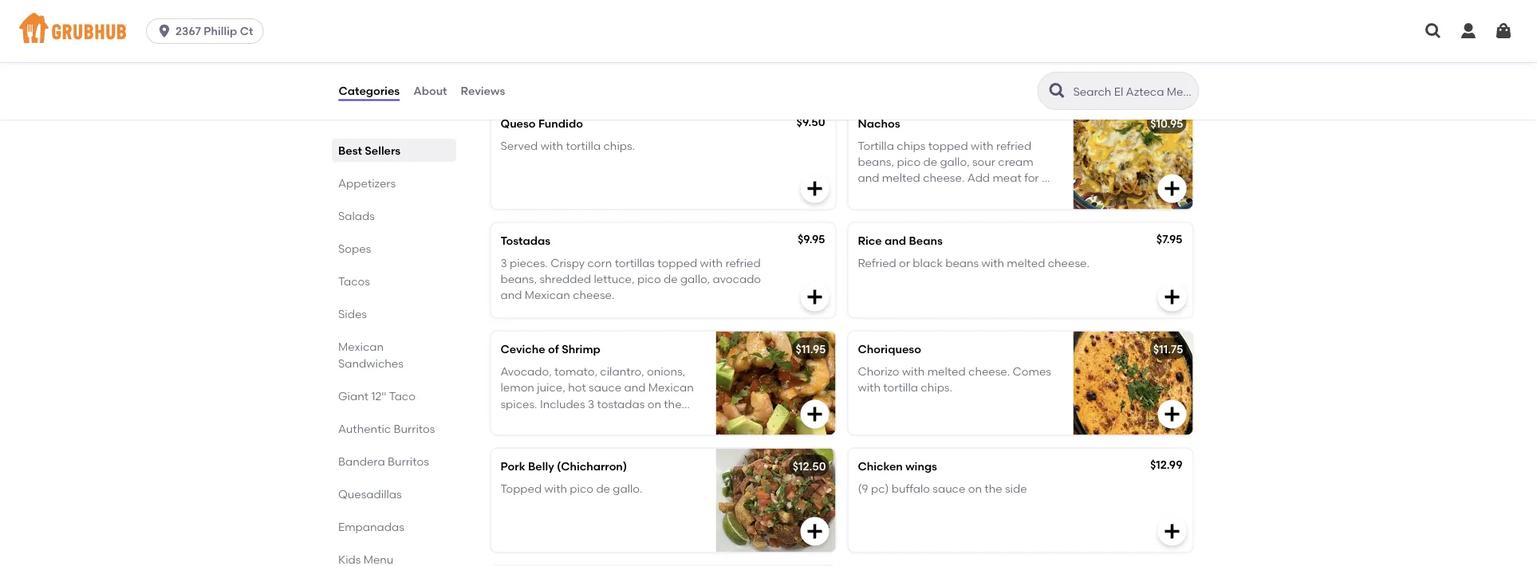 Task type: describe. For each thing, give the bounding box(es) containing it.
3 pieces. crispy corn tortillas topped with refried beans, shredded lettuce, pico de gallo, avocado and mexican cheese.
[[501, 256, 761, 302]]

chorizo with melted cheese. comes with tortilla chips.
[[858, 365, 1052, 395]]

pico inside tortilla chips topped with refried beans, pico de gallo, sour cream and melted cheese. add meat for an additional charge.
[[897, 155, 921, 169]]

sour
[[973, 155, 996, 169]]

(chicharron)
[[557, 460, 627, 473]]

chorizo
[[858, 365, 900, 378]]

avocado inside "mashed avocado with chopped tomato, onions, jalapenos and mexican spices."
[[547, 22, 595, 35]]

pieces.
[[510, 256, 548, 270]]

avocado, tomato, cilantro, onions, lemon juice, hot sauce and mexican spices. includes 3 tostadas on the side.
[[501, 365, 694, 427]]

Search El Azteca Mexican Restaurant-Mahwah search field
[[1072, 84, 1194, 99]]

salads
[[338, 209, 375, 223]]

beans, inside 3 pieces. crispy corn tortillas topped with refried beans, shredded lettuce, pico de gallo, avocado and mexican cheese.
[[501, 272, 537, 286]]

phillip
[[204, 24, 237, 38]]

ceviche
[[501, 342, 546, 356]]

nachos image
[[1074, 106, 1193, 209]]

pork belly (chicharron) image
[[716, 449, 836, 552]]

$11.95
[[796, 342, 826, 356]]

and up or on the right of page
[[885, 234, 906, 247]]

0 vertical spatial chips.
[[604, 139, 635, 153]]

ceviche of shrimp image
[[716, 331, 836, 435]]

tostadas
[[501, 234, 551, 247]]

(9 pc) buffalo sauce on the side
[[858, 482, 1027, 496]]

svg image inside 2367 phillip ct button
[[156, 23, 172, 39]]

empanadas
[[338, 520, 404, 534]]

melted inside tortilla chips topped with refried beans, pico de gallo, sour cream and melted cheese. add meat for an additional charge.
[[882, 171, 921, 185]]

sopes
[[338, 242, 371, 255]]

tomato, inside "mashed avocado with chopped tomato, onions, jalapenos and mexican spices."
[[501, 38, 544, 51]]

$10.95
[[1151, 116, 1184, 130]]

on inside avocado, tomato, cilantro, onions, lemon juice, hot sauce and mexican spices. includes 3 tostadas on the side.
[[648, 397, 661, 411]]

sauce inside avocado, tomato, cilantro, onions, lemon juice, hot sauce and mexican spices. includes 3 tostadas on the side.
[[589, 381, 622, 395]]

with inside "mashed avocado with chopped tomato, onions, jalapenos and mexican spices."
[[598, 22, 620, 35]]

12"
[[371, 389, 386, 403]]

juice,
[[537, 381, 566, 395]]

tacos
[[338, 274, 370, 288]]

choriqueso image
[[1074, 331, 1193, 435]]

with inside tortilla chips topped with refried beans, pico de gallo, sour cream and melted cheese. add meat for an additional charge.
[[971, 139, 994, 153]]

jalapeno poppers image
[[1074, 0, 1193, 92]]

refried or black beans with melted cheese.
[[858, 256, 1090, 270]]

add
[[968, 171, 990, 185]]

shredded
[[540, 272, 591, 286]]

and inside 3 pieces. crispy corn tortillas topped with refried beans, shredded lettuce, pico de gallo, avocado and mexican cheese.
[[501, 289, 522, 302]]

$12.99
[[1151, 458, 1183, 471]]

(9
[[858, 482, 869, 496]]

jalapenos
[[587, 38, 641, 51]]

chips
[[897, 139, 926, 153]]

rice and beans
[[858, 234, 943, 247]]

mexican sandwiches tab
[[338, 338, 450, 372]]

lettuce,
[[594, 272, 635, 286]]

with down chorizo
[[858, 381, 881, 395]]

pico inside 3 pieces. crispy corn tortillas topped with refried beans, shredded lettuce, pico de gallo, avocado and mexican cheese.
[[637, 272, 661, 286]]

beans
[[909, 234, 943, 247]]

gallo, inside 3 pieces. crispy corn tortillas topped with refried beans, shredded lettuce, pico de gallo, avocado and mexican cheese.
[[681, 272, 710, 286]]

mashed avocado with chopped tomato, onions, jalapenos and mexican spices.
[[501, 22, 672, 68]]

$11.75
[[1154, 342, 1184, 356]]

with down fundido
[[541, 139, 563, 153]]

authentic burritos tab
[[338, 420, 450, 437]]

of
[[548, 342, 559, 356]]

topped inside tortilla chips topped with refried beans, pico de gallo, sour cream and melted cheese. add meat for an additional charge.
[[929, 139, 968, 153]]

with down choriqueso
[[902, 365, 925, 378]]

topped inside 3 pieces. crispy corn tortillas topped with refried beans, shredded lettuce, pico de gallo, avocado and mexican cheese.
[[658, 256, 698, 270]]

shrimp
[[562, 342, 601, 356]]

belly
[[528, 460, 554, 473]]

charge.
[[916, 188, 958, 201]]

giant 12" taco
[[338, 389, 415, 403]]

avocado inside 3 pieces. crispy corn tortillas topped with refried beans, shredded lettuce, pico de gallo, avocado and mexican cheese.
[[713, 272, 761, 286]]

beans
[[946, 256, 979, 270]]

spices. inside avocado, tomato, cilantro, onions, lemon juice, hot sauce and mexican spices. includes 3 tostadas on the side.
[[501, 397, 537, 411]]

meat
[[993, 171, 1022, 185]]

2367
[[176, 24, 201, 38]]

an
[[1042, 171, 1056, 185]]

about
[[413, 84, 447, 98]]

16oz guacamole with chips image
[[716, 0, 836, 92]]

appetizers
[[338, 176, 395, 190]]

nachos
[[858, 116, 900, 130]]

chicken wings
[[858, 460, 937, 473]]

choriqueso
[[858, 342, 921, 356]]

best
[[338, 144, 362, 157]]

side.
[[501, 413, 525, 427]]

main navigation navigation
[[0, 0, 1537, 62]]

3 inside avocado, tomato, cilantro, onions, lemon juice, hot sauce and mexican spices. includes 3 tostadas on the side.
[[588, 397, 594, 411]]

queso
[[501, 116, 536, 130]]

gallo.
[[613, 482, 643, 496]]

fundido
[[539, 116, 583, 130]]

about button
[[413, 62, 448, 120]]

2 horizontal spatial melted
[[1007, 256, 1046, 270]]

$7.95
[[1157, 232, 1183, 246]]

tacos tab
[[338, 273, 450, 290]]

spices. inside "mashed avocado with chopped tomato, onions, jalapenos and mexican spices."
[[549, 54, 586, 68]]

wings
[[906, 460, 937, 473]]

pork
[[501, 460, 526, 473]]

categories button
[[338, 62, 401, 120]]

queso fundido
[[501, 116, 583, 130]]

side
[[1005, 482, 1027, 496]]

0 horizontal spatial pico
[[570, 482, 594, 496]]

onions, inside avocado, tomato, cilantro, onions, lemon juice, hot sauce and mexican spices. includes 3 tostadas on the side.
[[647, 365, 686, 378]]



Task type: vqa. For each thing, say whether or not it's contained in the screenshot.
3rd 25–40 min from left
no



Task type: locate. For each thing, give the bounding box(es) containing it.
topped right tortillas
[[658, 256, 698, 270]]

sauce
[[589, 381, 622, 395], [933, 482, 966, 496]]

1 vertical spatial chips.
[[921, 381, 953, 395]]

$9.50
[[797, 115, 825, 128]]

melted right chorizo
[[928, 365, 966, 378]]

on right tostadas
[[648, 397, 661, 411]]

bandera burritos
[[338, 455, 429, 468]]

0 horizontal spatial 3
[[501, 256, 507, 270]]

1 horizontal spatial the
[[985, 482, 1003, 496]]

$9.95
[[798, 232, 825, 246]]

the
[[664, 397, 682, 411], [985, 482, 1003, 496]]

giant
[[338, 389, 368, 403]]

0 horizontal spatial avocado
[[547, 22, 595, 35]]

black
[[913, 256, 943, 270]]

2 horizontal spatial de
[[924, 155, 938, 169]]

reviews button
[[460, 62, 506, 120]]

1 vertical spatial on
[[968, 482, 982, 496]]

tortilla chips topped with refried beans, pico de gallo, sour cream and melted cheese. add meat for an additional charge.
[[858, 139, 1056, 201]]

1 vertical spatial melted
[[1007, 256, 1046, 270]]

1 horizontal spatial spices.
[[549, 54, 586, 68]]

0 vertical spatial 3
[[501, 256, 507, 270]]

0 vertical spatial pico
[[897, 155, 921, 169]]

best sellers tab
[[338, 142, 450, 159]]

the inside avocado, tomato, cilantro, onions, lemon juice, hot sauce and mexican spices. includes 3 tostadas on the side.
[[664, 397, 682, 411]]

0 vertical spatial gallo,
[[940, 155, 970, 169]]

burritos down the taco
[[393, 422, 435, 436]]

on left side
[[968, 482, 982, 496]]

topped
[[501, 482, 542, 496]]

0 vertical spatial onions,
[[546, 38, 585, 51]]

1 horizontal spatial tomato,
[[555, 365, 598, 378]]

0 vertical spatial burritos
[[393, 422, 435, 436]]

tomato, inside avocado, tomato, cilantro, onions, lemon juice, hot sauce and mexican spices. includes 3 tostadas on the side.
[[555, 365, 598, 378]]

1 vertical spatial de
[[664, 272, 678, 286]]

reviews
[[461, 84, 505, 98]]

additional
[[858, 188, 914, 201]]

1 horizontal spatial de
[[664, 272, 678, 286]]

tab
[[338, 551, 450, 566]]

ceviche of shrimp
[[501, 342, 601, 356]]

empanadas tab
[[338, 519, 450, 535]]

tomato, up hot
[[555, 365, 598, 378]]

with right tortillas
[[700, 256, 723, 270]]

2367 phillip ct button
[[146, 18, 270, 44]]

0 horizontal spatial beans,
[[501, 272, 537, 286]]

svg image
[[1424, 22, 1443, 41], [1459, 22, 1478, 41], [1163, 62, 1182, 81], [805, 288, 825, 307], [805, 405, 825, 424], [1163, 522, 1182, 541]]

quesadillas
[[338, 487, 401, 501]]

crispy
[[551, 256, 585, 270]]

0 horizontal spatial on
[[648, 397, 661, 411]]

1 vertical spatial topped
[[658, 256, 698, 270]]

on
[[648, 397, 661, 411], [968, 482, 982, 496]]

3
[[501, 256, 507, 270], [588, 397, 594, 411]]

burritos inside tab
[[387, 455, 429, 468]]

0 vertical spatial tortilla
[[566, 139, 601, 153]]

gallo, inside tortilla chips topped with refried beans, pico de gallo, sour cream and melted cheese. add meat for an additional charge.
[[940, 155, 970, 169]]

and down pieces.
[[501, 289, 522, 302]]

burritos up quesadillas tab
[[387, 455, 429, 468]]

1 vertical spatial burritos
[[387, 455, 429, 468]]

served with tortilla chips.
[[501, 139, 635, 153]]

2 vertical spatial de
[[596, 482, 610, 496]]

sellers
[[364, 144, 400, 157]]

svg image
[[1494, 22, 1514, 41], [156, 23, 172, 39], [805, 62, 825, 81], [805, 179, 825, 198], [1163, 179, 1182, 198], [1163, 288, 1182, 307], [1163, 405, 1182, 424], [805, 522, 825, 541]]

topped with pico de gallo.
[[501, 482, 643, 496]]

corn
[[588, 256, 612, 270]]

tortilla
[[566, 139, 601, 153], [883, 381, 918, 395]]

refried inside 3 pieces. crispy corn tortillas topped with refried beans, shredded lettuce, pico de gallo, avocado and mexican cheese.
[[726, 256, 761, 270]]

sides tab
[[338, 306, 450, 322]]

onions, left jalapenos
[[546, 38, 585, 51]]

0 horizontal spatial chips.
[[604, 139, 635, 153]]

0 horizontal spatial tortilla
[[566, 139, 601, 153]]

appetizers tab
[[338, 175, 450, 191]]

authentic burritos
[[338, 422, 435, 436]]

salads tab
[[338, 207, 450, 224]]

1 horizontal spatial sauce
[[933, 482, 966, 496]]

cheese. inside chorizo with melted cheese. comes with tortilla chips.
[[969, 365, 1010, 378]]

pico down (chicharron)
[[570, 482, 594, 496]]

de inside tortilla chips topped with refried beans, pico de gallo, sour cream and melted cheese. add meat for an additional charge.
[[924, 155, 938, 169]]

tomato,
[[501, 38, 544, 51], [555, 365, 598, 378]]

search icon image
[[1048, 81, 1067, 101]]

2367 phillip ct
[[176, 24, 253, 38]]

$12.50
[[793, 460, 826, 473]]

1 vertical spatial pico
[[637, 272, 661, 286]]

0 vertical spatial refried
[[996, 139, 1032, 153]]

chips. inside chorizo with melted cheese. comes with tortilla chips.
[[921, 381, 953, 395]]

1 vertical spatial gallo,
[[681, 272, 710, 286]]

1 vertical spatial onions,
[[647, 365, 686, 378]]

best sellers
[[338, 144, 400, 157]]

beans, inside tortilla chips topped with refried beans, pico de gallo, sour cream and melted cheese. add meat for an additional charge.
[[858, 155, 894, 169]]

pico down tortillas
[[637, 272, 661, 286]]

0 vertical spatial sauce
[[589, 381, 622, 395]]

mexican inside mexican sandwiches
[[338, 340, 383, 353]]

bandera burritos tab
[[338, 453, 450, 470]]

0 vertical spatial melted
[[882, 171, 921, 185]]

and inside tortilla chips topped with refried beans, pico de gallo, sour cream and melted cheese. add meat for an additional charge.
[[858, 171, 880, 185]]

0 vertical spatial topped
[[929, 139, 968, 153]]

de right "lettuce,"
[[664, 272, 678, 286]]

0 horizontal spatial sauce
[[589, 381, 622, 395]]

tomato, down "mashed"
[[501, 38, 544, 51]]

3 right includes
[[588, 397, 594, 411]]

pico down chips
[[897, 155, 921, 169]]

1 vertical spatial avocado
[[713, 272, 761, 286]]

1 vertical spatial the
[[985, 482, 1003, 496]]

bandera
[[338, 455, 385, 468]]

0 horizontal spatial melted
[[882, 171, 921, 185]]

1 horizontal spatial melted
[[928, 365, 966, 378]]

1 horizontal spatial gallo,
[[940, 155, 970, 169]]

mexican sandwiches
[[338, 340, 403, 370]]

0 horizontal spatial tomato,
[[501, 38, 544, 51]]

0 vertical spatial spices.
[[549, 54, 586, 68]]

0 horizontal spatial de
[[596, 482, 610, 496]]

pico
[[897, 155, 921, 169], [637, 272, 661, 286], [570, 482, 594, 496]]

pork belly (chicharron)
[[501, 460, 627, 473]]

pc)
[[871, 482, 889, 496]]

and inside "mashed avocado with chopped tomato, onions, jalapenos and mexican spices."
[[643, 38, 665, 51]]

refried inside tortilla chips topped with refried beans, pico de gallo, sour cream and melted cheese. add meat for an additional charge.
[[996, 139, 1032, 153]]

2 vertical spatial melted
[[928, 365, 966, 378]]

0 horizontal spatial topped
[[658, 256, 698, 270]]

3 inside 3 pieces. crispy corn tortillas topped with refried beans, shredded lettuce, pico de gallo, avocado and mexican cheese.
[[501, 256, 507, 270]]

de down chips
[[924, 155, 938, 169]]

chicken
[[858, 460, 903, 473]]

the left side
[[985, 482, 1003, 496]]

cream
[[998, 155, 1034, 169]]

melted right beans
[[1007, 256, 1046, 270]]

mashed avocado with chopped tomato, onions, jalapenos and mexican spices. button
[[491, 0, 836, 92]]

with right beans
[[982, 256, 1005, 270]]

2 horizontal spatial pico
[[897, 155, 921, 169]]

1 horizontal spatial refried
[[996, 139, 1032, 153]]

burritos for bandera burritos
[[387, 455, 429, 468]]

melted
[[882, 171, 921, 185], [1007, 256, 1046, 270], [928, 365, 966, 378]]

1 vertical spatial spices.
[[501, 397, 537, 411]]

lemon
[[501, 381, 534, 395]]

burritos for authentic burritos
[[393, 422, 435, 436]]

and down cilantro, on the left of the page
[[624, 381, 646, 395]]

and down chopped
[[643, 38, 665, 51]]

sauce down wings
[[933, 482, 966, 496]]

tortilla down fundido
[[566, 139, 601, 153]]

avocado,
[[501, 365, 552, 378]]

the right tostadas
[[664, 397, 682, 411]]

with up sour
[[971, 139, 994, 153]]

with down pork belly (chicharron)
[[545, 482, 567, 496]]

cheese.
[[923, 171, 965, 185], [1048, 256, 1090, 270], [573, 289, 615, 302], [969, 365, 1010, 378]]

mashed
[[501, 22, 544, 35]]

sauce up tostadas
[[589, 381, 622, 395]]

0 horizontal spatial refried
[[726, 256, 761, 270]]

spices.
[[549, 54, 586, 68], [501, 397, 537, 411]]

1 vertical spatial beans,
[[501, 272, 537, 286]]

onions,
[[546, 38, 585, 51], [647, 365, 686, 378]]

1 vertical spatial 3
[[588, 397, 594, 411]]

0 vertical spatial avocado
[[547, 22, 595, 35]]

melted inside chorizo with melted cheese. comes with tortilla chips.
[[928, 365, 966, 378]]

1 horizontal spatial on
[[968, 482, 982, 496]]

spices. up fundido
[[549, 54, 586, 68]]

for
[[1025, 171, 1039, 185]]

tortillas
[[615, 256, 655, 270]]

0 horizontal spatial the
[[664, 397, 682, 411]]

de left gallo.
[[596, 482, 610, 496]]

1 horizontal spatial 3
[[588, 397, 594, 411]]

quesadillas tab
[[338, 486, 450, 503]]

onions, inside "mashed avocado with chopped tomato, onions, jalapenos and mexican spices."
[[546, 38, 585, 51]]

tortilla inside chorizo with melted cheese. comes with tortilla chips.
[[883, 381, 918, 395]]

with
[[598, 22, 620, 35], [541, 139, 563, 153], [971, 139, 994, 153], [700, 256, 723, 270], [982, 256, 1005, 270], [902, 365, 925, 378], [858, 381, 881, 395], [545, 482, 567, 496]]

comes
[[1013, 365, 1052, 378]]

and
[[643, 38, 665, 51], [858, 171, 880, 185], [885, 234, 906, 247], [501, 289, 522, 302], [624, 381, 646, 395]]

sides
[[338, 307, 367, 321]]

cheese. inside 3 pieces. crispy corn tortillas topped with refried beans, shredded lettuce, pico de gallo, avocado and mexican cheese.
[[573, 289, 615, 302]]

0 vertical spatial beans,
[[858, 155, 894, 169]]

1 horizontal spatial avocado
[[713, 272, 761, 286]]

1 horizontal spatial beans,
[[858, 155, 894, 169]]

1 vertical spatial refried
[[726, 256, 761, 270]]

mexican inside "mashed avocado with chopped tomato, onions, jalapenos and mexican spices."
[[501, 54, 546, 68]]

onions, right cilantro, on the left of the page
[[647, 365, 686, 378]]

1 vertical spatial tomato,
[[555, 365, 598, 378]]

0 horizontal spatial onions,
[[546, 38, 585, 51]]

includes
[[540, 397, 585, 411]]

1 horizontal spatial topped
[[929, 139, 968, 153]]

topped right chips
[[929, 139, 968, 153]]

1 horizontal spatial tortilla
[[883, 381, 918, 395]]

rice
[[858, 234, 882, 247]]

or
[[899, 256, 910, 270]]

de inside 3 pieces. crispy corn tortillas topped with refried beans, shredded lettuce, pico de gallo, avocado and mexican cheese.
[[664, 272, 678, 286]]

0 vertical spatial de
[[924, 155, 938, 169]]

with inside 3 pieces. crispy corn tortillas topped with refried beans, shredded lettuce, pico de gallo, avocado and mexican cheese.
[[700, 256, 723, 270]]

0 vertical spatial tomato,
[[501, 38, 544, 51]]

beans, down tortilla
[[858, 155, 894, 169]]

3 left pieces.
[[501, 256, 507, 270]]

burritos
[[393, 422, 435, 436], [387, 455, 429, 468]]

burritos inside tab
[[393, 422, 435, 436]]

0 horizontal spatial spices.
[[501, 397, 537, 411]]

0 vertical spatial on
[[648, 397, 661, 411]]

tortilla
[[858, 139, 894, 153]]

with up jalapenos
[[598, 22, 620, 35]]

taco
[[389, 389, 415, 403]]

beans, down pieces.
[[501, 272, 537, 286]]

0 vertical spatial the
[[664, 397, 682, 411]]

mexican inside avocado, tomato, cilantro, onions, lemon juice, hot sauce and mexican spices. includes 3 tostadas on the side.
[[649, 381, 694, 395]]

and up additional
[[858, 171, 880, 185]]

sopes tab
[[338, 240, 450, 257]]

chips.
[[604, 139, 635, 153], [921, 381, 953, 395]]

spices. down lemon
[[501, 397, 537, 411]]

2 vertical spatial pico
[[570, 482, 594, 496]]

gallo,
[[940, 155, 970, 169], [681, 272, 710, 286]]

and inside avocado, tomato, cilantro, onions, lemon juice, hot sauce and mexican spices. includes 3 tostadas on the side.
[[624, 381, 646, 395]]

chopped
[[623, 22, 672, 35]]

served
[[501, 139, 538, 153]]

refried
[[858, 256, 897, 270]]

cheese. inside tortilla chips topped with refried beans, pico de gallo, sour cream and melted cheese. add meat for an additional charge.
[[923, 171, 965, 185]]

tortilla down chorizo
[[883, 381, 918, 395]]

topped
[[929, 139, 968, 153], [658, 256, 698, 270]]

giant 12" taco tab
[[338, 388, 450, 405]]

1 vertical spatial sauce
[[933, 482, 966, 496]]

authentic
[[338, 422, 391, 436]]

ct
[[240, 24, 253, 38]]

1 horizontal spatial pico
[[637, 272, 661, 286]]

refried
[[996, 139, 1032, 153], [726, 256, 761, 270]]

1 vertical spatial tortilla
[[883, 381, 918, 395]]

melted up additional
[[882, 171, 921, 185]]

1 horizontal spatial chips.
[[921, 381, 953, 395]]

hot
[[568, 381, 586, 395]]

0 horizontal spatial gallo,
[[681, 272, 710, 286]]

mexican inside 3 pieces. crispy corn tortillas topped with refried beans, shredded lettuce, pico de gallo, avocado and mexican cheese.
[[525, 289, 570, 302]]

cilantro,
[[600, 365, 644, 378]]

sandwiches
[[338, 357, 403, 370]]

1 horizontal spatial onions,
[[647, 365, 686, 378]]



